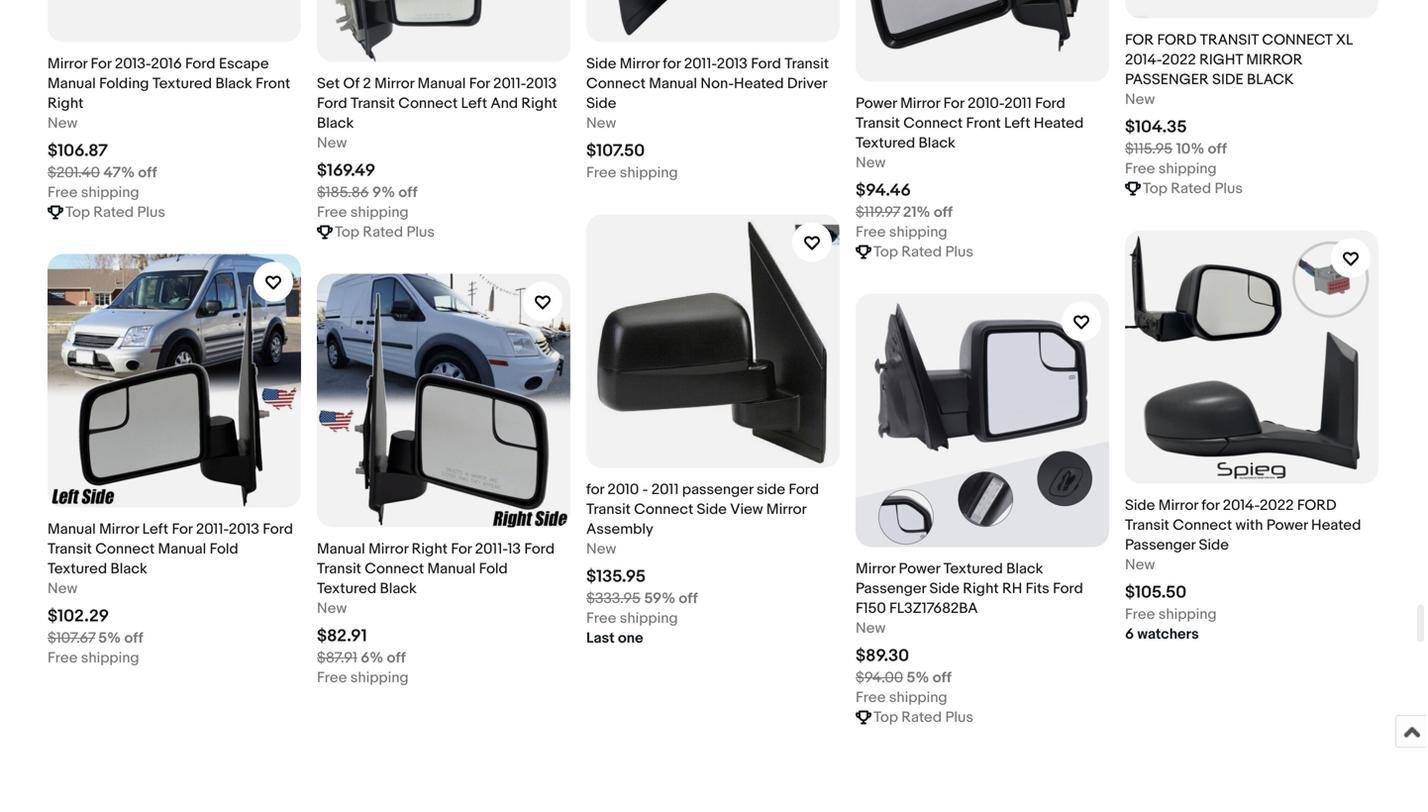 Task type: locate. For each thing, give the bounding box(es) containing it.
side
[[757, 481, 786, 499]]

shipping down previous price $333.95 59% off "text box"
[[620, 610, 678, 628]]

transit up $94.46 text field
[[856, 115, 900, 132]]

off inside power mirror for 2010-2011 ford transit connect front left heated textured black new $94.46 $119.97 21% off free shipping
[[934, 204, 953, 222]]

connect
[[1262, 31, 1333, 49]]

new text field for $105.50
[[1125, 555, 1155, 575]]

2 vertical spatial 2013
[[229, 521, 259, 539]]

fold for $82.91
[[479, 560, 508, 578]]

new
[[1125, 91, 1155, 109], [48, 115, 78, 132], [586, 115, 616, 132], [317, 134, 347, 152], [856, 154, 886, 172], [586, 541, 616, 558], [1125, 556, 1155, 574], [48, 580, 78, 598], [317, 600, 347, 618], [856, 620, 886, 638]]

1 horizontal spatial for
[[663, 55, 681, 73]]

right
[[48, 95, 84, 113], [521, 95, 557, 113], [412, 541, 448, 558], [963, 580, 999, 598]]

off right 10%
[[1208, 140, 1227, 158]]

shipping inside for 2010 - 2011 passenger side ford transit connect side view mirror assembly new $135.95 $333.95 59% off free shipping last one
[[620, 610, 678, 628]]

new up "$102.29" text field
[[48, 580, 78, 598]]

transit inside side mirror for 2011-2013 ford transit connect manual non-heated driver side new $107.50 free shipping
[[785, 55, 829, 73]]

rated for $94.46
[[902, 243, 942, 261]]

1 vertical spatial 2022
[[1260, 497, 1294, 515]]

top rated plus down previous price $94.00 5% off 'text field'
[[874, 709, 974, 727]]

manual mirror right for 2011-13 ford transit connect manual fold textured black new $82.91 $87.91 6% off free shipping
[[317, 541, 555, 687]]

new text field up $169.49 text box
[[317, 133, 347, 153]]

new text field up $105.50 text field
[[1125, 555, 1155, 575]]

0 vertical spatial 2011
[[1005, 95, 1032, 113]]

new up $94.46
[[856, 154, 886, 172]]

$135.95 text field
[[586, 567, 646, 588]]

0 horizontal spatial heated
[[734, 75, 784, 93]]

47%
[[103, 164, 135, 182]]

side
[[586, 55, 617, 73], [586, 95, 617, 113], [1125, 497, 1155, 515], [697, 501, 727, 519], [1199, 537, 1229, 554], [930, 580, 960, 598]]

for inside manual mirror left for 2011-2013 ford transit connect manual fold textured black new $102.29 $107.67 5% off free shipping
[[172, 521, 193, 539]]

plus down previous price $119.97 21% off text box
[[945, 243, 974, 261]]

and
[[491, 95, 518, 113]]

manual inside set of 2 mirror manual for 2011-2013 ford transit connect left and right black new $169.49 $185.86 9% off free shipping
[[418, 75, 466, 93]]

top rated plus text field down 21%
[[874, 242, 974, 262]]

free down $94.00
[[856, 689, 886, 707]]

2013 inside manual mirror left for 2011-2013 ford transit connect manual fold textured black new $102.29 $107.67 5% off free shipping
[[229, 521, 259, 539]]

free shipping text field down the 6% at the bottom left
[[317, 668, 409, 688]]

2 vertical spatial power
[[899, 560, 940, 578]]

manual
[[48, 75, 96, 93], [418, 75, 466, 93], [649, 75, 697, 93], [48, 521, 96, 539], [158, 541, 206, 558], [317, 541, 365, 558], [427, 560, 476, 578]]

1 horizontal spatial passenger
[[1125, 537, 1196, 554]]

connect inside set of 2 mirror manual for 2011-2013 ford transit connect left and right black new $169.49 $185.86 9% off free shipping
[[398, 95, 458, 113]]

plus for $104.35
[[1215, 180, 1243, 198]]

1 horizontal spatial power
[[899, 560, 940, 578]]

black up rh
[[1007, 560, 1044, 578]]

last
[[586, 630, 615, 648]]

free down '$87.91' in the left of the page
[[317, 669, 347, 687]]

connect
[[586, 75, 646, 93], [398, 95, 458, 113], [904, 115, 963, 132], [634, 501, 694, 519], [1173, 517, 1232, 535], [95, 541, 155, 558], [365, 560, 424, 578]]

rated for $106.87
[[93, 204, 134, 222]]

for
[[663, 55, 681, 73], [586, 481, 604, 499], [1202, 497, 1220, 515]]

off right 21%
[[934, 204, 953, 222]]

connect left "and"
[[398, 95, 458, 113]]

power inside 'mirror power textured black passenger side right rh fits ford f150 fl3z17682ba new $89.30 $94.00 5% off free shipping'
[[899, 560, 940, 578]]

0 vertical spatial 2022
[[1162, 51, 1196, 69]]

shipping inside for ford transit connect xl 2014-2022 right mirror passenger side black new $104.35 $115.95 10% off free shipping
[[1159, 160, 1217, 178]]

2 vertical spatial heated
[[1311, 517, 1361, 535]]

new text field down assembly at the left bottom
[[586, 540, 616, 559]]

2022 up with
[[1260, 497, 1294, 515]]

mirror inside manual mirror left for 2011-2013 ford transit connect manual fold textured black new $102.29 $107.67 5% off free shipping
[[99, 521, 139, 539]]

0 vertical spatial power
[[856, 95, 897, 113]]

power up fl3z17682ba
[[899, 560, 940, 578]]

free shipping text field for $104.35
[[1125, 159, 1217, 179]]

transit
[[785, 55, 829, 73], [351, 95, 395, 113], [856, 115, 900, 132], [586, 501, 631, 519], [1125, 517, 1170, 535], [48, 541, 92, 558], [317, 560, 361, 578]]

new text field for $104.35
[[1125, 90, 1155, 110]]

set
[[317, 75, 340, 93]]

2 horizontal spatial power
[[1267, 517, 1308, 535]]

rated for $89.30
[[902, 709, 942, 727]]

plus for $89.30
[[945, 709, 974, 727]]

front
[[256, 75, 290, 93], [966, 115, 1001, 132]]

top down $94.00
[[874, 709, 898, 727]]

1 vertical spatial passenger
[[856, 580, 926, 598]]

group containing $104.35
[[48, 0, 1379, 728]]

connect left with
[[1173, 517, 1232, 535]]

right inside 'mirror power textured black passenger side right rh fits ford f150 fl3z17682ba new $89.30 $94.00 5% off free shipping'
[[963, 580, 999, 598]]

textured up $94.46 text field
[[856, 134, 915, 152]]

free shipping text field for right
[[317, 203, 409, 223]]

top rated plus for $104.35
[[1143, 180, 1243, 198]]

black inside manual mirror right for 2011-13 ford transit connect manual fold textured black new $82.91 $87.91 6% off free shipping
[[380, 580, 417, 598]]

$102.29 text field
[[48, 606, 109, 627]]

new text field for $169.49
[[317, 133, 347, 153]]

0 vertical spatial fold
[[210, 541, 238, 558]]

plus
[[1215, 180, 1243, 198], [137, 204, 165, 222], [407, 224, 435, 241], [945, 243, 974, 261], [945, 709, 974, 727]]

left
[[461, 95, 487, 113], [1004, 115, 1031, 132], [142, 521, 169, 539]]

black
[[215, 75, 252, 93], [317, 115, 354, 132], [919, 134, 956, 152], [110, 560, 147, 578], [1007, 560, 1044, 578], [380, 580, 417, 598]]

new inside the mirror for 2013-2016 ford escape manual folding textured black front right new $106.87 $201.40 47% off free shipping
[[48, 115, 78, 132]]

free inside manual mirror left for 2011-2013 ford transit connect manual fold textured black new $102.29 $107.67 5% off free shipping
[[48, 650, 78, 667]]

1 vertical spatial heated
[[1034, 115, 1084, 132]]

shipping inside 'mirror power textured black passenger side right rh fits ford f150 fl3z17682ba new $89.30 $94.00 5% off free shipping'
[[889, 689, 948, 707]]

2013-
[[115, 55, 151, 73]]

5%
[[98, 630, 121, 648], [907, 669, 930, 687]]

connect inside power mirror for 2010-2011 ford transit connect front left heated textured black new $94.46 $119.97 21% off free shipping
[[904, 115, 963, 132]]

rated down '9%'
[[363, 224, 403, 241]]

1 vertical spatial 2013
[[526, 75, 557, 93]]

plus down previous price $185.86 9% off text field
[[407, 224, 435, 241]]

$107.50
[[586, 141, 645, 162]]

top down $201.40
[[65, 204, 90, 222]]

2014- down for
[[1125, 51, 1162, 69]]

free
[[1125, 160, 1155, 178], [586, 164, 617, 182], [48, 184, 78, 202], [317, 204, 347, 222], [856, 224, 886, 241], [1125, 606, 1155, 624], [586, 610, 617, 628], [48, 650, 78, 667], [317, 669, 347, 687], [856, 689, 886, 707]]

$169.49 text field
[[317, 161, 376, 181]]

transit
[[1200, 31, 1259, 49]]

2 vertical spatial left
[[142, 521, 169, 539]]

for for $105.50
[[1202, 497, 1220, 515]]

heated right with
[[1311, 517, 1361, 535]]

off right '9%'
[[399, 184, 418, 202]]

free shipping text field up watchers
[[1125, 605, 1217, 625]]

0 vertical spatial front
[[256, 75, 290, 93]]

rated for $104.35
[[1171, 180, 1212, 198]]

heated inside side mirror for 2014-2022 ford transit connect with power heated passenger side new $105.50 free shipping 6 watchers
[[1311, 517, 1361, 535]]

2013
[[717, 55, 748, 73], [526, 75, 557, 93], [229, 521, 259, 539]]

2022 up passenger
[[1162, 51, 1196, 69]]

textured for $82.91
[[317, 580, 377, 598]]

black up 21%
[[919, 134, 956, 152]]

1 horizontal spatial heated
[[1034, 115, 1084, 132]]

$94.46 text field
[[856, 180, 911, 201]]

plus for $106.87
[[137, 204, 165, 222]]

1 horizontal spatial 2022
[[1260, 497, 1294, 515]]

for 2010 - 2011 passenger side ford transit connect side view mirror assembly new $135.95 $333.95 59% off free shipping last one
[[586, 481, 819, 648]]

0 vertical spatial 5%
[[98, 630, 121, 648]]

0 horizontal spatial for
[[586, 481, 604, 499]]

free inside 'mirror power textured black passenger side right rh fits ford f150 fl3z17682ba new $89.30 $94.00 5% off free shipping'
[[856, 689, 886, 707]]

top inside text box
[[335, 224, 360, 241]]

top rated plus text field for $94.00
[[874, 708, 974, 728]]

off inside 'mirror power textured black passenger side right rh fits ford f150 fl3z17682ba new $89.30 $94.00 5% off free shipping'
[[933, 669, 952, 687]]

ford
[[1157, 31, 1197, 49], [1297, 497, 1337, 515]]

transit up "$102.29" text field
[[48, 541, 92, 558]]

fold inside manual mirror left for 2011-2013 ford transit connect manual fold textured black new $102.29 $107.67 5% off free shipping
[[210, 541, 238, 558]]

for
[[91, 55, 111, 73], [469, 75, 490, 93], [944, 95, 964, 113], [172, 521, 193, 539], [451, 541, 472, 558]]

right up $106.87 text box at the left of page
[[48, 95, 84, 113]]

1 vertical spatial power
[[1267, 517, 1308, 535]]

fits
[[1026, 580, 1050, 598]]

1 horizontal spatial 2013
[[526, 75, 557, 93]]

new text field up $107.50
[[586, 114, 616, 133]]

$119.97
[[856, 204, 900, 222]]

free up 6
[[1125, 606, 1155, 624]]

for inside side mirror for 2014-2022 ford transit connect with power heated passenger side new $105.50 free shipping 6 watchers
[[1202, 497, 1220, 515]]

0 horizontal spatial passenger
[[856, 580, 926, 598]]

manual inside side mirror for 2011-2013 ford transit connect manual non-heated driver side new $107.50 free shipping
[[649, 75, 697, 93]]

0 vertical spatial passenger
[[1125, 537, 1196, 554]]

new text field up $82.91
[[317, 599, 347, 619]]

6%
[[361, 650, 384, 667]]

free shipping text field for $82.91
[[317, 668, 409, 688]]

1 vertical spatial left
[[1004, 115, 1031, 132]]

free down $107.50 text field
[[586, 164, 617, 182]]

front down escape
[[256, 75, 290, 93]]

heated left the $104.35
[[1034, 115, 1084, 132]]

heated
[[734, 75, 784, 93], [1034, 115, 1084, 132], [1311, 517, 1361, 535]]

new inside for 2010 - 2011 passenger side ford transit connect side view mirror assembly new $135.95 $333.95 59% off free shipping last one
[[586, 541, 616, 558]]

transit down 2
[[351, 95, 395, 113]]

$135.95
[[586, 567, 646, 588]]

0 vertical spatial heated
[[734, 75, 784, 93]]

manual inside the mirror for 2013-2016 ford escape manual folding textured black front right new $106.87 $201.40 47% off free shipping
[[48, 75, 96, 93]]

black
[[1247, 71, 1294, 89]]

shipping down 21%
[[889, 224, 948, 241]]

1 vertical spatial 2011
[[652, 481, 679, 499]]

$104.35
[[1125, 117, 1187, 138]]

connect inside for 2010 - 2011 passenger side ford transit connect side view mirror assembly new $135.95 $333.95 59% off free shipping last one
[[634, 501, 694, 519]]

0 vertical spatial left
[[461, 95, 487, 113]]

2 horizontal spatial for
[[1202, 497, 1220, 515]]

group
[[48, 0, 1379, 728]]

New text field
[[48, 114, 78, 133], [317, 133, 347, 153], [856, 153, 886, 173], [48, 579, 78, 599], [856, 619, 886, 639]]

0 horizontal spatial left
[[142, 521, 169, 539]]

top rated plus text field down previous price $94.00 5% off 'text field'
[[874, 708, 974, 728]]

New text field
[[1125, 90, 1155, 110], [586, 114, 616, 133], [586, 540, 616, 559], [1125, 555, 1155, 575], [317, 599, 347, 619]]

for inside side mirror for 2011-2013 ford transit connect manual non-heated driver side new $107.50 free shipping
[[663, 55, 681, 73]]

new text field for $106.87
[[48, 114, 78, 133]]

new inside set of 2 mirror manual for 2011-2013 ford transit connect left and right black new $169.49 $185.86 9% off free shipping
[[317, 134, 347, 152]]

2 horizontal spatial left
[[1004, 115, 1031, 132]]

6
[[1125, 626, 1134, 644]]

2011
[[1005, 95, 1032, 113], [652, 481, 679, 499]]

transit up driver
[[785, 55, 829, 73]]

2013 inside set of 2 mirror manual for 2011-2013 ford transit connect left and right black new $169.49 $185.86 9% off free shipping
[[526, 75, 557, 93]]

Last one text field
[[586, 629, 643, 649]]

shipping inside power mirror for 2010-2011 ford transit connect front left heated textured black new $94.46 $119.97 21% off free shipping
[[889, 224, 948, 241]]

top rated plus text field down 47%
[[65, 203, 165, 223]]

top rated plus text field down 10%
[[1143, 179, 1243, 199]]

free shipping text field down "$107.67"
[[48, 649, 139, 668]]

free shipping text field down $107.50
[[586, 163, 678, 183]]

passenger
[[1125, 537, 1196, 554], [856, 580, 926, 598]]

top for $89.30
[[874, 709, 898, 727]]

1 horizontal spatial front
[[966, 115, 1001, 132]]

new text field up the $104.35
[[1125, 90, 1155, 110]]

rated down previous price $94.00 5% off 'text field'
[[902, 709, 942, 727]]

textured
[[152, 75, 212, 93], [856, 134, 915, 152], [48, 560, 107, 578], [944, 560, 1003, 578], [317, 580, 377, 598]]

side mirror for 2011-2013 ford transit connect manual non-heated driver side new $107.50 free shipping
[[586, 55, 829, 182]]

new up $106.87
[[48, 115, 78, 132]]

off inside manual mirror left for 2011-2013 ford transit connect manual fold textured black new $102.29 $107.67 5% off free shipping
[[124, 630, 143, 648]]

black down escape
[[215, 75, 252, 93]]

5% down "$102.29" text field
[[98, 630, 121, 648]]

1 horizontal spatial fold
[[479, 560, 508, 578]]

power mirror for 2010-2011 ford transit connect front left heated textured black new $94.46 $119.97 21% off free shipping
[[856, 95, 1084, 241]]

shipping up watchers
[[1159, 606, 1217, 624]]

2014-
[[1125, 51, 1162, 69], [1223, 497, 1260, 515]]

2010-
[[968, 95, 1005, 113]]

textured up $82.91
[[317, 580, 377, 598]]

passenger up $105.50 text field
[[1125, 537, 1196, 554]]

0 horizontal spatial fold
[[210, 541, 238, 558]]

fold
[[210, 541, 238, 558], [479, 560, 508, 578]]

1 horizontal spatial 5%
[[907, 669, 930, 687]]

free shipping text field for $102.29
[[48, 649, 139, 668]]

top down $185.86
[[335, 224, 360, 241]]

off
[[1208, 140, 1227, 158], [138, 164, 157, 182], [399, 184, 418, 202], [934, 204, 953, 222], [679, 590, 698, 608], [124, 630, 143, 648], [387, 650, 406, 667], [933, 669, 952, 687]]

black down 'set' in the left top of the page
[[317, 115, 354, 132]]

$94.00
[[856, 669, 904, 687]]

1 horizontal spatial 2014-
[[1223, 497, 1260, 515]]

top rated plus down '9%'
[[335, 224, 435, 241]]

top rated plus
[[1143, 180, 1243, 198], [65, 204, 165, 222], [335, 224, 435, 241], [874, 243, 974, 261], [874, 709, 974, 727]]

2011- inside manual mirror right for 2011-13 ford transit connect manual fold textured black new $82.91 $87.91 6% off free shipping
[[475, 541, 508, 558]]

set of 2 mirror manual for 2011-2013 ford transit connect left and right black new $169.49 $185.86 9% off free shipping
[[317, 75, 557, 222]]

0 horizontal spatial 2014-
[[1125, 51, 1162, 69]]

plus down the previous price $115.95 10% off text field
[[1215, 180, 1243, 198]]

free down $185.86
[[317, 204, 347, 222]]

power
[[856, 95, 897, 113], [1267, 517, 1308, 535], [899, 560, 940, 578]]

right right "and"
[[521, 95, 557, 113]]

free inside side mirror for 2014-2022 ford transit connect with power heated passenger side new $105.50 free shipping 6 watchers
[[1125, 606, 1155, 624]]

new text field up $94.46
[[856, 153, 886, 173]]

0 horizontal spatial 2022
[[1162, 51, 1196, 69]]

heated left driver
[[734, 75, 784, 93]]

power up $94.46
[[856, 95, 897, 113]]

transit up $105.50 text field
[[1125, 517, 1170, 535]]

mirror inside set of 2 mirror manual for 2011-2013 ford transit connect left and right black new $169.49 $185.86 9% off free shipping
[[375, 75, 414, 93]]

top rated plus down 21%
[[874, 243, 974, 261]]

2022 inside for ford transit connect xl 2014-2022 right mirror passenger side black new $104.35 $115.95 10% off free shipping
[[1162, 51, 1196, 69]]

fold for $102.29
[[210, 541, 238, 558]]

$115.95
[[1125, 140, 1173, 158]]

plus down previous price $94.00 5% off 'text field'
[[945, 709, 974, 727]]

2011- inside manual mirror left for 2011-2013 ford transit connect manual fold textured black new $102.29 $107.67 5% off free shipping
[[196, 521, 229, 539]]

connect up $94.46 text field
[[904, 115, 963, 132]]

textured inside manual mirror left for 2011-2013 ford transit connect manual fold textured black new $102.29 $107.67 5% off free shipping
[[48, 560, 107, 578]]

black inside manual mirror left for 2011-2013 ford transit connect manual fold textured black new $102.29 $107.67 5% off free shipping
[[110, 560, 147, 578]]

off right "$107.67"
[[124, 630, 143, 648]]

$106.87
[[48, 141, 108, 162]]

0 horizontal spatial 5%
[[98, 630, 121, 648]]

new text field for $89.30
[[856, 619, 886, 639]]

new up $107.50
[[586, 115, 616, 132]]

5% right $94.00
[[907, 669, 930, 687]]

ford
[[185, 55, 216, 73], [751, 55, 781, 73], [317, 95, 347, 113], [1035, 95, 1066, 113], [789, 481, 819, 499], [263, 521, 293, 539], [524, 541, 555, 558], [1053, 580, 1083, 598]]

mirror
[[1247, 51, 1303, 69]]

top for $106.87
[[65, 204, 90, 222]]

xl
[[1336, 31, 1353, 49]]

5% inside 'mirror power textured black passenger side right rh fits ford f150 fl3z17682ba new $89.30 $94.00 5% off free shipping'
[[907, 669, 930, 687]]

new text field for $94.46
[[856, 153, 886, 173]]

one
[[618, 630, 643, 648]]

Free shipping text field
[[48, 183, 139, 203], [856, 223, 948, 242], [1125, 605, 1217, 625], [48, 649, 139, 668], [317, 668, 409, 688]]

shipping
[[1159, 160, 1217, 178], [620, 164, 678, 182], [81, 184, 139, 202], [350, 204, 409, 222], [889, 224, 948, 241], [1159, 606, 1217, 624], [620, 610, 678, 628], [81, 650, 139, 667], [350, 669, 409, 687], [889, 689, 948, 707]]

previous price $107.67 5% off text field
[[48, 629, 143, 649]]

assembly
[[586, 521, 653, 539]]

transit up $82.91
[[317, 560, 361, 578]]

2016
[[151, 55, 182, 73]]

side mirror for 2014-2022 ford transit connect with power heated passenger side new $105.50 free shipping 6 watchers
[[1125, 497, 1361, 644]]

rated
[[1171, 180, 1212, 198], [93, 204, 134, 222], [363, 224, 403, 241], [902, 243, 942, 261], [902, 709, 942, 727]]

top down the $119.97 at the right top of the page
[[874, 243, 898, 261]]

shipping down $107.50
[[620, 164, 678, 182]]

black up previous price $107.67 5% off "text field"
[[110, 560, 147, 578]]

plus inside text box
[[407, 224, 435, 241]]

mirror
[[48, 55, 87, 73], [620, 55, 660, 73], [375, 75, 414, 93], [900, 95, 940, 113], [1159, 497, 1199, 515], [767, 501, 806, 519], [99, 521, 139, 539], [369, 541, 408, 558], [856, 560, 896, 578]]

-
[[642, 481, 648, 499]]

0 vertical spatial ford
[[1157, 31, 1197, 49]]

1 vertical spatial 5%
[[907, 669, 930, 687]]

new text field for $107.50
[[586, 114, 616, 133]]

shipping down previous price $201.40 47% off text field
[[81, 184, 139, 202]]

transit inside manual mirror right for 2011-13 ford transit connect manual fold textured black new $82.91 $87.91 6% off free shipping
[[317, 560, 361, 578]]

0 horizontal spatial 2011
[[652, 481, 679, 499]]

side
[[1212, 71, 1244, 89]]

shipping inside set of 2 mirror manual for 2011-2013 ford transit connect left and right black new $169.49 $185.86 9% off free shipping
[[350, 204, 409, 222]]

0 vertical spatial 2013
[[717, 55, 748, 73]]

free shipping text field for $106.87
[[48, 183, 139, 203]]

new text field up "$102.29" text field
[[48, 579, 78, 599]]

9%
[[372, 184, 395, 202]]

2
[[363, 75, 371, 93]]

0 vertical spatial 2014-
[[1125, 51, 1162, 69]]

connect up $82.91 text box
[[365, 560, 424, 578]]

0 horizontal spatial ford
[[1157, 31, 1197, 49]]

free shipping text field down 10%
[[1125, 159, 1217, 179]]

mirror power textured black passenger side right rh fits ford f150 fl3z17682ba new $89.30 $94.00 5% off free shipping
[[856, 560, 1083, 707]]

2011-
[[684, 55, 717, 73], [493, 75, 526, 93], [196, 521, 229, 539], [475, 541, 508, 558]]

free shipping text field down 21%
[[856, 223, 948, 242]]

off right the 6% at the bottom left
[[387, 650, 406, 667]]

free shipping text field down $185.86
[[317, 203, 409, 223]]

transit up assembly at the left bottom
[[586, 501, 631, 519]]

$107.50 text field
[[586, 141, 645, 162]]

textured inside 'mirror power textured black passenger side right rh fits ford f150 fl3z17682ba new $89.30 $94.00 5% off free shipping'
[[944, 560, 1003, 578]]

top rated plus for $89.30
[[874, 709, 974, 727]]

previous price $185.86 9% off text field
[[317, 183, 418, 203]]

0 horizontal spatial 2013
[[229, 521, 259, 539]]

ford inside manual mirror left for 2011-2013 ford transit connect manual fold textured black new $102.29 $107.67 5% off free shipping
[[263, 521, 293, 539]]

top rated plus text field for $115.95
[[1143, 179, 1243, 199]]

shipping inside manual mirror left for 2011-2013 ford transit connect manual fold textured black new $102.29 $107.67 5% off free shipping
[[81, 650, 139, 667]]

rated down 21%
[[902, 243, 942, 261]]

top rated plus down 10%
[[1143, 180, 1243, 198]]

1 vertical spatial 2014-
[[1223, 497, 1260, 515]]

ford inside power mirror for 2010-2011 ford transit connect front left heated textured black new $94.46 $119.97 21% off free shipping
[[1035, 95, 1066, 113]]

new up $82.91
[[317, 600, 347, 618]]

f150
[[856, 600, 886, 618]]

top
[[1143, 180, 1168, 198], [65, 204, 90, 222], [335, 224, 360, 241], [874, 243, 898, 261], [874, 709, 898, 727]]

for inside the mirror for 2013-2016 ford escape manual folding textured black front right new $106.87 $201.40 47% off free shipping
[[91, 55, 111, 73]]

new up $169.49 text box
[[317, 134, 347, 152]]

new inside power mirror for 2010-2011 ford transit connect front left heated textured black new $94.46 $119.97 21% off free shipping
[[856, 154, 886, 172]]

0 horizontal spatial front
[[256, 75, 290, 93]]

mirror inside 'mirror power textured black passenger side right rh fits ford f150 fl3z17682ba new $89.30 $94.00 5% off free shipping'
[[856, 560, 896, 578]]

2014- inside for ford transit connect xl 2014-2022 right mirror passenger side black new $104.35 $115.95 10% off free shipping
[[1125, 51, 1162, 69]]

1 vertical spatial ford
[[1297, 497, 1337, 515]]

new inside side mirror for 2011-2013 ford transit connect manual non-heated driver side new $107.50 free shipping
[[586, 115, 616, 132]]

mirror inside the mirror for 2013-2016 ford escape manual folding textured black front right new $106.87 $201.40 47% off free shipping
[[48, 55, 87, 73]]

free down "$107.67"
[[48, 650, 78, 667]]

for for $107.50
[[663, 55, 681, 73]]

passenger
[[682, 481, 753, 499]]

power right with
[[1267, 517, 1308, 535]]

plus down previous price $201.40 47% off text field
[[137, 204, 165, 222]]

$107.67
[[48, 630, 95, 648]]

1 horizontal spatial 2011
[[1005, 95, 1032, 113]]

1 horizontal spatial left
[[461, 95, 487, 113]]

left inside manual mirror left for 2011-2013 ford transit connect manual fold textured black new $102.29 $107.67 5% off free shipping
[[142, 521, 169, 539]]

left inside set of 2 mirror manual for 2011-2013 ford transit connect left and right black new $169.49 $185.86 9% off free shipping
[[461, 95, 487, 113]]

ford inside for ford transit connect xl 2014-2022 right mirror passenger side black new $104.35 $115.95 10% off free shipping
[[1157, 31, 1197, 49]]

top rated plus for $106.87
[[65, 204, 165, 222]]

Top Rated Plus text field
[[1143, 179, 1243, 199], [65, 203, 165, 223], [874, 242, 974, 262], [874, 708, 974, 728]]

fold inside manual mirror right for 2011-13 ford transit connect manual fold textured black new $82.91 $87.91 6% off free shipping
[[479, 560, 508, 578]]

heated inside power mirror for 2010-2011 ford transit connect front left heated textured black new $94.46 $119.97 21% off free shipping
[[1034, 115, 1084, 132]]

rated down 47%
[[93, 204, 134, 222]]

free down the $119.97 at the right top of the page
[[856, 224, 886, 241]]

connect up $107.50
[[586, 75, 646, 93]]

0 horizontal spatial power
[[856, 95, 897, 113]]

2 horizontal spatial heated
[[1311, 517, 1361, 535]]

free down $201.40
[[48, 184, 78, 202]]

front down 2010-
[[966, 115, 1001, 132]]

1 horizontal spatial ford
[[1297, 497, 1337, 515]]

textured up rh
[[944, 560, 1003, 578]]

2014- inside side mirror for 2014-2022 ford transit connect with power heated passenger side new $105.50 free shipping 6 watchers
[[1223, 497, 1260, 515]]

1 vertical spatial fold
[[479, 560, 508, 578]]

free down $115.95 at the top right
[[1125, 160, 1155, 178]]

side inside 'mirror power textured black passenger side right rh fits ford f150 fl3z17682ba new $89.30 $94.00 5% off free shipping'
[[930, 580, 960, 598]]

Free shipping text field
[[1125, 159, 1217, 179], [586, 163, 678, 183], [317, 203, 409, 223], [586, 609, 678, 629], [856, 688, 948, 708]]

shipping down the 6% at the bottom left
[[350, 669, 409, 687]]

2022
[[1162, 51, 1196, 69], [1260, 497, 1294, 515]]

new text field up $106.87
[[48, 114, 78, 133]]

connect inside manual mirror right for 2011-13 ford transit connect manual fold textured black new $82.91 $87.91 6% off free shipping
[[365, 560, 424, 578]]

top rated plus text field for $94.46
[[874, 242, 974, 262]]

shipping inside the mirror for 2013-2016 ford escape manual folding textured black front right new $106.87 $201.40 47% off free shipping
[[81, 184, 139, 202]]

2 horizontal spatial 2013
[[717, 55, 748, 73]]

free shipping text field for $89.30
[[856, 688, 948, 708]]

1 vertical spatial front
[[966, 115, 1001, 132]]

top rated plus down 47%
[[65, 204, 165, 222]]



Task type: vqa. For each thing, say whether or not it's contained in the screenshot.


Task type: describe. For each thing, give the bounding box(es) containing it.
new text field for $102.29
[[48, 579, 78, 599]]

$94.46
[[856, 180, 911, 201]]

new inside manual mirror right for 2011-13 ford transit connect manual fold textured black new $82.91 $87.91 6% off free shipping
[[317, 600, 347, 618]]

textured for $94.46
[[856, 134, 915, 152]]

shipping inside side mirror for 2011-2013 ford transit connect manual non-heated driver side new $107.50 free shipping
[[620, 164, 678, 182]]

$87.91
[[317, 650, 357, 667]]

free shipping text field for $94.46
[[856, 223, 948, 242]]

transit inside power mirror for 2010-2011 ford transit connect front left heated textured black new $94.46 $119.97 21% off free shipping
[[856, 115, 900, 132]]

$106.87 text field
[[48, 141, 108, 162]]

$185.86
[[317, 184, 369, 202]]

folding
[[99, 75, 149, 93]]

$89.30
[[856, 646, 909, 667]]

for
[[1125, 31, 1154, 49]]

rh
[[1002, 580, 1023, 598]]

escape
[[219, 55, 269, 73]]

front inside the mirror for 2013-2016 ford escape manual folding textured black front right new $106.87 $201.40 47% off free shipping
[[256, 75, 290, 93]]

free inside for ford transit connect xl 2014-2022 right mirror passenger side black new $104.35 $115.95 10% off free shipping
[[1125, 160, 1155, 178]]

fl3z17682ba
[[890, 600, 978, 618]]

mirror inside for 2010 - 2011 passenger side ford transit connect side view mirror assembly new $135.95 $333.95 59% off free shipping last one
[[767, 501, 806, 519]]

2013 inside side mirror for 2011-2013 ford transit connect manual non-heated driver side new $107.50 free shipping
[[717, 55, 748, 73]]

mirror inside side mirror for 2011-2013 ford transit connect manual non-heated driver side new $107.50 free shipping
[[620, 55, 660, 73]]

top rated plus for $169.49
[[335, 224, 435, 241]]

of
[[343, 75, 360, 93]]

5% inside manual mirror left for 2011-2013 ford transit connect manual fold textured black new $102.29 $107.67 5% off free shipping
[[98, 630, 121, 648]]

right
[[1200, 51, 1243, 69]]

black inside power mirror for 2010-2011 ford transit connect front left heated textured black new $94.46 $119.97 21% off free shipping
[[919, 134, 956, 152]]

mirror inside power mirror for 2010-2011 ford transit connect front left heated textured black new $94.46 $119.97 21% off free shipping
[[900, 95, 940, 113]]

heated for $105.50
[[1311, 517, 1361, 535]]

2011 inside for 2010 - 2011 passenger side ford transit connect side view mirror assembly new $135.95 $333.95 59% off free shipping last one
[[652, 481, 679, 499]]

$105.50
[[1125, 583, 1187, 603]]

free inside set of 2 mirror manual for 2011-2013 ford transit connect left and right black new $169.49 $185.86 9% off free shipping
[[317, 204, 347, 222]]

new inside 'mirror power textured black passenger side right rh fits ford f150 fl3z17682ba new $89.30 $94.00 5% off free shipping'
[[856, 620, 886, 638]]

mirror for 2013-2016 ford escape manual folding textured black front right new $106.87 $201.40 47% off free shipping
[[48, 55, 290, 202]]

off inside manual mirror right for 2011-13 ford transit connect manual fold textured black new $82.91 $87.91 6% off free shipping
[[387, 650, 406, 667]]

$89.30 text field
[[856, 646, 909, 667]]

left inside power mirror for 2010-2011 ford transit connect front left heated textured black new $94.46 $119.97 21% off free shipping
[[1004, 115, 1031, 132]]

59%
[[644, 590, 676, 608]]

new text field for $135.95
[[586, 540, 616, 559]]

free inside the mirror for 2013-2016 ford escape manual folding textured black front right new $106.87 $201.40 47% off free shipping
[[48, 184, 78, 202]]

connect inside manual mirror left for 2011-2013 ford transit connect manual fold textured black new $102.29 $107.67 5% off free shipping
[[95, 541, 155, 558]]

textured inside the mirror for 2013-2016 ford escape manual folding textured black front right new $106.87 $201.40 47% off free shipping
[[152, 75, 212, 93]]

free inside manual mirror right for 2011-13 ford transit connect manual fold textured black new $82.91 $87.91 6% off free shipping
[[317, 669, 347, 687]]

new inside for ford transit connect xl 2014-2022 right mirror passenger side black new $104.35 $115.95 10% off free shipping
[[1125, 91, 1155, 109]]

previous price $94.00 5% off text field
[[856, 668, 952, 688]]

2011 inside power mirror for 2010-2011 ford transit connect front left heated textured black new $94.46 $119.97 21% off free shipping
[[1005, 95, 1032, 113]]

shipping inside manual mirror right for 2011-13 ford transit connect manual fold textured black new $82.91 $87.91 6% off free shipping
[[350, 669, 409, 687]]

free inside side mirror for 2011-2013 ford transit connect manual non-heated driver side new $107.50 free shipping
[[586, 164, 617, 182]]

heated for $94.46
[[1034, 115, 1084, 132]]

transit inside manual mirror left for 2011-2013 ford transit connect manual fold textured black new $102.29 $107.67 5% off free shipping
[[48, 541, 92, 558]]

for inside set of 2 mirror manual for 2011-2013 ford transit connect left and right black new $169.49 $185.86 9% off free shipping
[[469, 75, 490, 93]]

non-
[[701, 75, 734, 93]]

21%
[[903, 204, 931, 222]]

mirror inside manual mirror right for 2011-13 ford transit connect manual fold textured black new $82.91 $87.91 6% off free shipping
[[369, 541, 408, 558]]

right inside manual mirror right for 2011-13 ford transit connect manual fold textured black new $82.91 $87.91 6% off free shipping
[[412, 541, 448, 558]]

free inside for 2010 - 2011 passenger side ford transit connect side view mirror assembly new $135.95 $333.95 59% off free shipping last one
[[586, 610, 617, 628]]

ford inside side mirror for 2011-2013 ford transit connect manual non-heated driver side new $107.50 free shipping
[[751, 55, 781, 73]]

black inside the mirror for 2013-2016 ford escape manual folding textured black front right new $106.87 $201.40 47% off free shipping
[[215, 75, 252, 93]]

connect inside side mirror for 2014-2022 ford transit connect with power heated passenger side new $105.50 free shipping 6 watchers
[[1173, 517, 1232, 535]]

top rated plus for $94.46
[[874, 243, 974, 261]]

new text field for $82.91
[[317, 599, 347, 619]]

for inside power mirror for 2010-2011 ford transit connect front left heated textured black new $94.46 $119.97 21% off free shipping
[[944, 95, 964, 113]]

Top Rated Plus text field
[[335, 223, 435, 242]]

for inside manual mirror right for 2011-13 ford transit connect manual fold textured black new $82.91 $87.91 6% off free shipping
[[451, 541, 472, 558]]

with
[[1236, 517, 1263, 535]]

front inside power mirror for 2010-2011 ford transit connect front left heated textured black new $94.46 $119.97 21% off free shipping
[[966, 115, 1001, 132]]

new inside side mirror for 2014-2022 ford transit connect with power heated passenger side new $105.50 free shipping 6 watchers
[[1125, 556, 1155, 574]]

plus for $169.49
[[407, 224, 435, 241]]

13
[[508, 541, 521, 558]]

previous price $119.97 21% off text field
[[856, 203, 953, 223]]

plus for $94.46
[[945, 243, 974, 261]]

transit inside set of 2 mirror manual for 2011-2013 ford transit connect left and right black new $169.49 $185.86 9% off free shipping
[[351, 95, 395, 113]]

textured for $102.29
[[48, 560, 107, 578]]

$82.91
[[317, 626, 367, 647]]

2011- inside side mirror for 2011-2013 ford transit connect manual non-heated driver side new $107.50 free shipping
[[684, 55, 717, 73]]

passenger
[[1125, 71, 1209, 89]]

heated for $107.50
[[734, 75, 784, 93]]

off inside for 2010 - 2011 passenger side ford transit connect side view mirror assembly new $135.95 $333.95 59% off free shipping last one
[[679, 590, 698, 608]]

ford inside side mirror for 2014-2022 ford transit connect with power heated passenger side new $105.50 free shipping 6 watchers
[[1297, 497, 1337, 515]]

black inside set of 2 mirror manual for 2011-2013 ford transit connect left and right black new $169.49 $185.86 9% off free shipping
[[317, 115, 354, 132]]

top rated plus text field for $201.40
[[65, 203, 165, 223]]

view
[[730, 501, 763, 519]]

off inside the mirror for 2013-2016 ford escape manual folding textured black front right new $106.87 $201.40 47% off free shipping
[[138, 164, 157, 182]]

driver
[[787, 75, 827, 93]]

previous price $333.95 59% off text field
[[586, 589, 698, 609]]

top for $169.49
[[335, 224, 360, 241]]

passenger inside side mirror for 2014-2022 ford transit connect with power heated passenger side new $105.50 free shipping 6 watchers
[[1125, 537, 1196, 554]]

previous price $87.91 6% off text field
[[317, 649, 406, 668]]

manual mirror left for 2011-2013 ford transit connect manual fold textured black new $102.29 $107.67 5% off free shipping
[[48, 521, 293, 667]]

off inside for ford transit connect xl 2014-2022 right mirror passenger side black new $104.35 $115.95 10% off free shipping
[[1208, 140, 1227, 158]]

$105.50 text field
[[1125, 583, 1187, 603]]

top for $94.46
[[874, 243, 898, 261]]

for inside for 2010 - 2011 passenger side ford transit connect side view mirror assembly new $135.95 $333.95 59% off free shipping last one
[[586, 481, 604, 499]]

for ford transit connect xl 2014-2022 right mirror passenger side black new $104.35 $115.95 10% off free shipping
[[1125, 31, 1353, 178]]

6 watchers text field
[[1125, 625, 1199, 645]]

connect inside side mirror for 2011-2013 ford transit connect manual non-heated driver side new $107.50 free shipping
[[586, 75, 646, 93]]

10%
[[1176, 140, 1205, 158]]

$102.29
[[48, 606, 109, 627]]

ford inside set of 2 mirror manual for 2011-2013 ford transit connect left and right black new $169.49 $185.86 9% off free shipping
[[317, 95, 347, 113]]

ford inside 'mirror power textured black passenger side right rh fits ford f150 fl3z17682ba new $89.30 $94.00 5% off free shipping'
[[1053, 580, 1083, 598]]

$82.91 text field
[[317, 626, 367, 647]]

$333.95
[[586, 590, 641, 608]]

transit inside side mirror for 2014-2022 ford transit connect with power heated passenger side new $105.50 free shipping 6 watchers
[[1125, 517, 1170, 535]]

transit inside for 2010 - 2011 passenger side ford transit connect side view mirror assembly new $135.95 $333.95 59% off free shipping last one
[[586, 501, 631, 519]]

top for $104.35
[[1143, 180, 1168, 198]]

$201.40
[[48, 164, 100, 182]]

$169.49
[[317, 161, 376, 181]]

watchers
[[1138, 626, 1199, 644]]

2022 inside side mirror for 2014-2022 ford transit connect with power heated passenger side new $105.50 free shipping 6 watchers
[[1260, 497, 1294, 515]]

free shipping text field for new
[[586, 609, 678, 629]]

power inside power mirror for 2010-2011 ford transit connect front left heated textured black new $94.46 $119.97 21% off free shipping
[[856, 95, 897, 113]]

black inside 'mirror power textured black passenger side right rh fits ford f150 fl3z17682ba new $89.30 $94.00 5% off free shipping'
[[1007, 560, 1044, 578]]

ford inside manual mirror right for 2011-13 ford transit connect manual fold textured black new $82.91 $87.91 6% off free shipping
[[524, 541, 555, 558]]

rated for $169.49
[[363, 224, 403, 241]]

2011- inside set of 2 mirror manual for 2011-2013 ford transit connect left and right black new $169.49 $185.86 9% off free shipping
[[493, 75, 526, 93]]

side inside for 2010 - 2011 passenger side ford transit connect side view mirror assembly new $135.95 $333.95 59% off free shipping last one
[[697, 501, 727, 519]]

previous price $201.40 47% off text field
[[48, 163, 157, 183]]

$104.35 text field
[[1125, 117, 1187, 138]]

mirror inside side mirror for 2014-2022 ford transit connect with power heated passenger side new $105.50 free shipping 6 watchers
[[1159, 497, 1199, 515]]

ford inside the mirror for 2013-2016 ford escape manual folding textured black front right new $106.87 $201.40 47% off free shipping
[[185, 55, 216, 73]]

passenger inside 'mirror power textured black passenger side right rh fits ford f150 fl3z17682ba new $89.30 $94.00 5% off free shipping'
[[856, 580, 926, 598]]

free inside power mirror for 2010-2011 ford transit connect front left heated textured black new $94.46 $119.97 21% off free shipping
[[856, 224, 886, 241]]

previous price $115.95 10% off text field
[[1125, 139, 1227, 159]]

ford inside for 2010 - 2011 passenger side ford transit connect side view mirror assembly new $135.95 $333.95 59% off free shipping last one
[[789, 481, 819, 499]]

2010
[[608, 481, 639, 499]]

new inside manual mirror left for 2011-2013 ford transit connect manual fold textured black new $102.29 $107.67 5% off free shipping
[[48, 580, 78, 598]]



